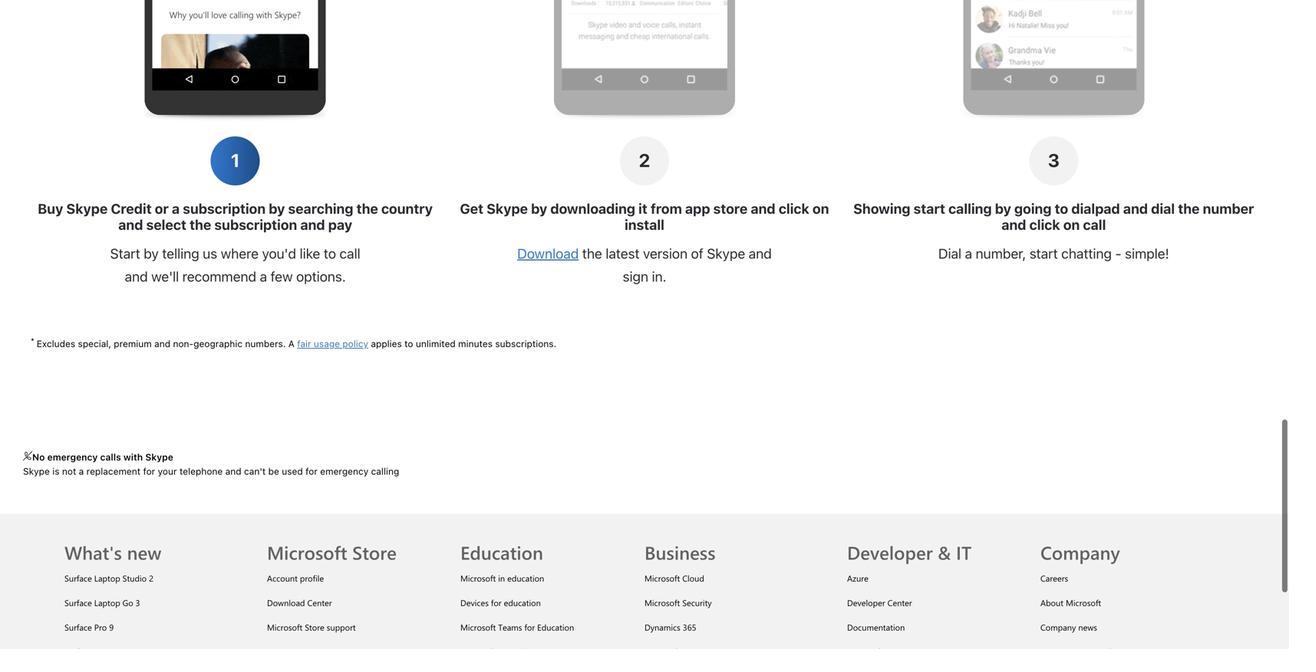 Task type: vqa. For each thing, say whether or not it's contained in the screenshot.


Task type: locate. For each thing, give the bounding box(es) containing it.
2 laptop from the top
[[94, 598, 120, 609]]

business
[[645, 541, 716, 565]]

0 vertical spatial download
[[517, 246, 579, 262]]

start inside 'showing start calling by going to dialpad and dial the number and click on call'
[[914, 201, 945, 217]]

2 surface from the top
[[64, 598, 92, 609]]

devices for education link
[[460, 598, 541, 609]]

education up in
[[460, 541, 543, 565]]

2 inside the footer resource links element
[[149, 573, 153, 585]]

center down profile
[[307, 598, 332, 609]]

laptop left go
[[94, 598, 120, 609]]

it
[[956, 541, 972, 565]]

0 horizontal spatial 2
[[149, 573, 153, 585]]

skype inside download the latest version of skype and sign in.
[[707, 246, 745, 262]]

to inside start by telling us where you'd like to call and we'll recommend a few options.
[[324, 246, 336, 262]]

the left latest
[[582, 246, 602, 262]]

2 up it
[[639, 150, 650, 171]]

1 vertical spatial 2
[[149, 573, 153, 585]]

by
[[269, 201, 285, 217], [531, 201, 547, 217], [995, 201, 1011, 217], [144, 246, 159, 262]]

microsoft up dynamics
[[645, 598, 680, 609]]

by inside buy skype credit or a subscription by searching the country and select the subscription and pay
[[269, 201, 285, 217]]

skype
[[66, 201, 108, 217], [487, 201, 528, 217], [707, 246, 745, 262], [145, 453, 173, 463], [23, 467, 50, 477]]

3 surface from the top
[[64, 622, 92, 634]]

click inside 'showing start calling by going to dialpad and dial the number and click on call'
[[1030, 217, 1060, 233]]

start down 'showing start calling by going to dialpad and dial the number and click on call'
[[1030, 246, 1058, 262]]

click up dial a number, start chatting - simple!
[[1030, 217, 1060, 233]]

surface for surface pro 9
[[64, 622, 92, 634]]

fair usage policy link
[[297, 339, 368, 350]]

in
[[498, 573, 505, 585]]

about microsoft link
[[1041, 598, 1101, 609]]

1 company from the top
[[1041, 541, 1120, 565]]

0 horizontal spatial emergency
[[47, 453, 98, 463]]

company news
[[1041, 622, 1097, 634]]

select
[[146, 217, 186, 233]]

by left searching
[[269, 201, 285, 217]]

0 horizontal spatial center
[[307, 598, 332, 609]]

microsoft cloud link
[[645, 573, 704, 585]]

calling up dial
[[948, 201, 992, 217]]

skype inside get skype by downloading it from app store and click on install
[[487, 201, 528, 217]]

skype right buy
[[66, 201, 108, 217]]

buy skype credit or a subscription by searching the country and select the subscription and pay image
[[152, 0, 318, 91]]

telling
[[162, 246, 199, 262]]

2 company from the top
[[1041, 622, 1076, 634]]

download inside download the latest version of skype and sign in.
[[517, 246, 579, 262]]

0 vertical spatial to
[[1055, 201, 1068, 217]]

click
[[779, 201, 809, 217], [1030, 217, 1060, 233]]

microsoft down the download center link
[[267, 622, 302, 634]]

1 horizontal spatial 2
[[639, 150, 650, 171]]

1 vertical spatial to
[[324, 246, 336, 262]]

pay
[[328, 217, 352, 233]]

company down about
[[1041, 622, 1076, 634]]

center for developer
[[888, 598, 912, 609]]

buy
[[38, 201, 63, 217]]

1 horizontal spatial start
[[1030, 246, 1058, 262]]

3 up going
[[1048, 150, 1060, 171]]

0 vertical spatial company
[[1041, 541, 1120, 565]]

download center
[[267, 598, 332, 609]]

0 vertical spatial calling
[[948, 201, 992, 217]]

1 horizontal spatial to
[[405, 339, 413, 350]]

microsoft inside heading
[[267, 541, 347, 565]]

by left going
[[995, 201, 1011, 217]]

on
[[813, 201, 829, 217], [1063, 217, 1080, 233]]

microsoft up profile
[[267, 541, 347, 565]]

center for microsoft
[[307, 598, 332, 609]]

microsoft down 'devices'
[[460, 622, 496, 634]]

1 vertical spatial company
[[1041, 622, 1076, 634]]

0 horizontal spatial download
[[267, 598, 305, 609]]

the right pay
[[357, 201, 378, 217]]

0 vertical spatial 2
[[639, 150, 650, 171]]

0 horizontal spatial calling
[[371, 467, 399, 477]]

0 vertical spatial developer
[[847, 541, 933, 565]]

3
[[1048, 150, 1060, 171], [136, 598, 140, 609]]

store inside heading
[[352, 541, 397, 565]]

and right store
[[751, 201, 776, 217]]

-
[[1115, 246, 1122, 262]]

0 vertical spatial call
[[1083, 217, 1106, 233]]

surface
[[64, 573, 92, 585], [64, 598, 92, 609], [64, 622, 92, 634]]

company inside heading
[[1041, 541, 1120, 565]]

emergency up not
[[47, 453, 98, 463]]

1 vertical spatial emergency
[[320, 467, 368, 477]]

on left showing at the right of page
[[813, 201, 829, 217]]

1 horizontal spatial store
[[352, 541, 397, 565]]

emergency right used
[[320, 467, 368, 477]]

download link
[[517, 246, 579, 262]]

1 horizontal spatial center
[[888, 598, 912, 609]]

1 surface from the top
[[64, 573, 92, 585]]

download down account
[[267, 598, 305, 609]]

by right start
[[144, 246, 159, 262]]

1 vertical spatial store
[[305, 622, 324, 634]]

1 vertical spatial developer
[[847, 598, 885, 609]]

education
[[507, 573, 544, 585], [504, 598, 541, 609]]

0 horizontal spatial call
[[340, 246, 360, 262]]

2
[[639, 150, 650, 171], [149, 573, 153, 585]]

on inside 'showing start calling by going to dialpad and dial the number and click on call'
[[1063, 217, 1080, 233]]

the inside 'showing start calling by going to dialpad and dial the number and click on call'
[[1178, 201, 1200, 217]]

like
[[300, 246, 320, 262]]

store for microsoft store
[[352, 541, 397, 565]]

1 vertical spatial education
[[504, 598, 541, 609]]

a left few at the left of the page
[[260, 269, 267, 285]]

download down "downloading"
[[517, 246, 579, 262]]

download
[[517, 246, 579, 262], [267, 598, 305, 609]]

to inside * excludes special, premium and non-geographic numbers. a fair usage policy applies to unlimited minutes subscriptions.
[[405, 339, 413, 350]]

3 inside the footer resource links element
[[136, 598, 140, 609]]

the right dial
[[1178, 201, 1200, 217]]

account profile
[[267, 573, 324, 585]]

0 vertical spatial 3
[[1048, 150, 1060, 171]]

developer up "azure"
[[847, 541, 933, 565]]

it
[[639, 201, 647, 217]]

microsoft up news
[[1066, 598, 1101, 609]]

laptop up surface laptop go 3
[[94, 573, 120, 585]]

0 vertical spatial education
[[460, 541, 543, 565]]

to
[[1055, 201, 1068, 217], [324, 246, 336, 262], [405, 339, 413, 350]]

and left can't
[[225, 467, 241, 477]]

get
[[460, 201, 483, 217]]

1 vertical spatial surface
[[64, 598, 92, 609]]

subscription up us
[[183, 201, 266, 217]]

surface laptop go 3 link
[[64, 598, 140, 609]]

2 vertical spatial to
[[405, 339, 413, 350]]

microsoft left in
[[460, 573, 496, 585]]

1 vertical spatial 3
[[136, 598, 140, 609]]

2 right the "studio"
[[149, 573, 153, 585]]

can't
[[244, 467, 266, 477]]

the up us
[[190, 217, 211, 233]]

education right in
[[507, 573, 544, 585]]

recommend
[[182, 269, 256, 285]]

2 horizontal spatial to
[[1055, 201, 1068, 217]]

a
[[172, 201, 180, 217], [965, 246, 972, 262], [260, 269, 267, 285], [79, 467, 84, 477]]

surface down the what's
[[64, 573, 92, 585]]

a right dial
[[965, 246, 972, 262]]

center
[[307, 598, 332, 609], [888, 598, 912, 609]]

skype right get
[[487, 201, 528, 217]]

developer inside heading
[[847, 541, 933, 565]]

start
[[110, 246, 140, 262]]

to right applies
[[405, 339, 413, 350]]

showing
[[853, 201, 910, 217]]

1 vertical spatial laptop
[[94, 598, 120, 609]]

company news link
[[1041, 622, 1097, 634]]

or
[[155, 201, 169, 217]]

to inside 'showing start calling by going to dialpad and dial the number and click on call'
[[1055, 201, 1068, 217]]

showing start calling by going to dialpad and dial the number and click on call image
[[971, 0, 1137, 91]]

and right of
[[749, 246, 772, 262]]

and
[[751, 201, 776, 217], [1123, 201, 1148, 217], [118, 217, 143, 233], [300, 217, 325, 233], [1002, 217, 1026, 233], [749, 246, 772, 262], [125, 269, 148, 285], [154, 339, 170, 350], [225, 467, 241, 477]]

9
[[109, 622, 114, 634]]

call down pay
[[340, 246, 360, 262]]

studio
[[123, 573, 147, 585]]

1 horizontal spatial on
[[1063, 217, 1080, 233]]

1 developer from the top
[[847, 541, 933, 565]]

surface for surface laptop studio 2
[[64, 573, 92, 585]]

the
[[357, 201, 378, 217], [1178, 201, 1200, 217], [190, 217, 211, 233], [582, 246, 602, 262]]

few
[[271, 269, 293, 285]]

no emergency calls with skype
[[32, 453, 173, 463]]

0 horizontal spatial store
[[305, 622, 324, 634]]

developer down the 'azure' link
[[847, 598, 885, 609]]

click right store
[[779, 201, 809, 217]]

and down start
[[125, 269, 148, 285]]

0 horizontal spatial to
[[324, 246, 336, 262]]

1 center from the left
[[307, 598, 332, 609]]

1 vertical spatial calling
[[371, 467, 399, 477]]

applies
[[371, 339, 402, 350]]

education up microsoft teams for education link
[[504, 598, 541, 609]]

1 vertical spatial call
[[340, 246, 360, 262]]

for
[[143, 467, 155, 477], [306, 467, 318, 477], [491, 598, 502, 609], [524, 622, 535, 634]]

and inside download the latest version of skype and sign in.
[[749, 246, 772, 262]]

options.
[[296, 269, 346, 285]]

0 horizontal spatial click
[[779, 201, 809, 217]]

surface left pro
[[64, 622, 92, 634]]

0 vertical spatial store
[[352, 541, 397, 565]]

what's
[[64, 541, 122, 565]]

and left pay
[[300, 217, 325, 233]]

download inside the footer resource links element
[[267, 598, 305, 609]]

skype right of
[[707, 246, 745, 262]]

telephone
[[180, 467, 223, 477]]

1 horizontal spatial click
[[1030, 217, 1060, 233]]

microsoft up microsoft security
[[645, 573, 680, 585]]

1 horizontal spatial download
[[517, 246, 579, 262]]

and inside get skype by downloading it from app store and click on install
[[751, 201, 776, 217]]

start right showing at the right of page
[[914, 201, 945, 217]]

premium
[[114, 339, 152, 350]]

excludes
[[37, 339, 75, 350]]

buy skype credit or a subscription by searching the country and select the subscription and pay
[[38, 201, 433, 233]]

call inside start by telling us where you'd like to call and we'll recommend a few options.
[[340, 246, 360, 262]]

company for company
[[1041, 541, 1120, 565]]

cloud
[[682, 573, 704, 585]]

2 developer from the top
[[847, 598, 885, 609]]

company up careers
[[1041, 541, 1120, 565]]

download center link
[[267, 598, 332, 609]]

0 horizontal spatial start
[[914, 201, 945, 217]]

a right or
[[172, 201, 180, 217]]

0 horizontal spatial 3
[[136, 598, 140, 609]]

microsoft for microsoft store
[[267, 541, 347, 565]]

education right teams
[[537, 622, 574, 634]]

calling up 'microsoft store' heading
[[371, 467, 399, 477]]

education
[[460, 541, 543, 565], [537, 622, 574, 634]]

company
[[1041, 541, 1120, 565], [1041, 622, 1076, 634]]

to right like
[[324, 246, 336, 262]]

3 right go
[[136, 598, 140, 609]]

0 vertical spatial education
[[507, 573, 544, 585]]

1 vertical spatial download
[[267, 598, 305, 609]]

by up download link
[[531, 201, 547, 217]]

number
[[1203, 201, 1254, 217]]

2 center from the left
[[888, 598, 912, 609]]

and left dial
[[1123, 201, 1148, 217]]

0 vertical spatial start
[[914, 201, 945, 217]]

to right going
[[1055, 201, 1068, 217]]

1 horizontal spatial call
[[1083, 217, 1106, 233]]

center up documentation link
[[888, 598, 912, 609]]

get skype by downloading it from app store and click on install image
[[562, 0, 727, 91]]

education for microsoft in education
[[507, 573, 544, 585]]

education for devices for education
[[504, 598, 541, 609]]

geographic
[[194, 339, 243, 350]]

and left non-
[[154, 339, 170, 350]]

calling
[[948, 201, 992, 217], [371, 467, 399, 477]]

on up chatting
[[1063, 217, 1080, 233]]

2 vertical spatial surface
[[64, 622, 92, 634]]

call up chatting
[[1083, 217, 1106, 233]]

0 vertical spatial surface
[[64, 573, 92, 585]]

surface up surface pro 9 link
[[64, 598, 92, 609]]

* excludes special, premium and non-geographic numbers. a fair usage policy applies to unlimited minutes subscriptions.
[[31, 337, 556, 350]]

1 laptop from the top
[[94, 573, 120, 585]]

0 vertical spatial laptop
[[94, 573, 120, 585]]

0 horizontal spatial on
[[813, 201, 829, 217]]

support
[[327, 622, 356, 634]]

1 horizontal spatial calling
[[948, 201, 992, 217]]

store
[[352, 541, 397, 565], [305, 622, 324, 634]]



Task type: describe. For each thing, give the bounding box(es) containing it.
365
[[683, 622, 696, 634]]

developer center link
[[847, 598, 912, 609]]

1 horizontal spatial emergency
[[320, 467, 368, 477]]

non-
[[173, 339, 194, 350]]

for right used
[[306, 467, 318, 477]]

1
[[231, 150, 240, 171]]

with
[[123, 453, 143, 463]]

dialpad
[[1071, 201, 1120, 217]]

about microsoft
[[1041, 598, 1101, 609]]

usage
[[314, 339, 340, 350]]

microsoft for microsoft cloud
[[645, 573, 680, 585]]

microsoft store heading
[[267, 515, 442, 567]]

microsoft store
[[267, 541, 397, 565]]

microsoft teams for education link
[[460, 622, 574, 634]]

account profile link
[[267, 573, 324, 585]]

for right teams
[[524, 622, 535, 634]]

click inside get skype by downloading it from app store and click on install
[[779, 201, 809, 217]]

documentation link
[[847, 622, 905, 634]]

you'd
[[262, 246, 296, 262]]

surface laptop studio 2
[[64, 573, 153, 585]]

footer resource links element
[[0, 515, 1289, 650]]

education inside education heading
[[460, 541, 543, 565]]

microsoft store support link
[[267, 622, 356, 634]]

and inside start by telling us where you'd like to call and we'll recommend a few options.
[[125, 269, 148, 285]]

dial a number, start chatting - simple!
[[938, 246, 1169, 262]]

dial
[[1151, 201, 1175, 217]]

dynamics
[[645, 622, 680, 634]]

a inside start by telling us where you'd like to call and we'll recommend a few options.
[[260, 269, 267, 285]]

on inside get skype by downloading it from app store and click on install
[[813, 201, 829, 217]]

skype is not a replacement for your telephone and can't be used for emergency calling
[[23, 467, 399, 477]]

microsoft for microsoft store support
[[267, 622, 302, 634]]

special,
[[78, 339, 111, 350]]

developer & it heading
[[847, 515, 1022, 567]]

microsoft for microsoft security
[[645, 598, 680, 609]]

developer for developer center
[[847, 598, 885, 609]]

store for microsoft store support
[[305, 622, 324, 634]]

skype inside buy skype credit or a subscription by searching the country and select the subscription and pay
[[66, 201, 108, 217]]

dynamics 365
[[645, 622, 696, 634]]

about
[[1041, 598, 1064, 609]]

security
[[682, 598, 712, 609]]

store
[[713, 201, 748, 217]]

call inside 'showing start calling by going to dialpad and dial the number and click on call'
[[1083, 217, 1106, 233]]

replacement
[[86, 467, 141, 477]]

us
[[203, 246, 217, 262]]

surface pro 9
[[64, 622, 114, 634]]

a inside buy skype credit or a subscription by searching the country and select the subscription and pay
[[172, 201, 180, 217]]

developer center
[[847, 598, 912, 609]]

of
[[691, 246, 704, 262]]

business heading
[[645, 515, 829, 567]]

education heading
[[460, 515, 635, 567]]

1 vertical spatial start
[[1030, 246, 1058, 262]]

0 vertical spatial emergency
[[47, 453, 98, 463]]

showing start calling by going to dialpad and dial the number and click on call
[[853, 201, 1254, 233]]

a right not
[[79, 467, 84, 477]]

account
[[267, 573, 298, 585]]

microsoft store support
[[267, 622, 356, 634]]

going
[[1014, 201, 1052, 217]]

from
[[651, 201, 682, 217]]

used
[[282, 467, 303, 477]]

calling inside 'showing start calling by going to dialpad and dial the number and click on call'
[[948, 201, 992, 217]]

policy
[[343, 339, 368, 350]]

laptop for studio
[[94, 573, 120, 585]]

searching
[[288, 201, 353, 217]]

skype down no
[[23, 467, 50, 477]]

microsoft for microsoft in education
[[460, 573, 496, 585]]

surface laptop studio 2 link
[[64, 573, 153, 585]]

number,
[[976, 246, 1026, 262]]

app
[[685, 201, 710, 217]]

developer for developer & it
[[847, 541, 933, 565]]

devices
[[460, 598, 489, 609]]

what's new heading
[[64, 515, 249, 567]]

and up number, at the top of page
[[1002, 217, 1026, 233]]

by inside get skype by downloading it from app store and click on install
[[531, 201, 547, 217]]

download for download the latest version of skype and sign in.
[[517, 246, 579, 262]]

where
[[221, 246, 259, 262]]

download for download center
[[267, 598, 305, 609]]

surface pro 9 link
[[64, 622, 114, 634]]

what's new
[[64, 541, 161, 565]]

profile
[[300, 573, 324, 585]]

the inside download the latest version of skype and sign in.
[[582, 246, 602, 262]]

minutes
[[458, 339, 493, 350]]

not
[[62, 467, 76, 477]]

company for company news
[[1041, 622, 1076, 634]]

new
[[127, 541, 161, 565]]

and inside * excludes special, premium and non-geographic numbers. a fair usage policy applies to unlimited minutes subscriptions.
[[154, 339, 170, 350]]

simple!
[[1125, 246, 1169, 262]]

microsoft cloud
[[645, 573, 704, 585]]

in.
[[652, 269, 666, 285]]

start by telling us where you'd like to call and we'll recommend a few options.
[[110, 246, 360, 285]]

your
[[158, 467, 177, 477]]

developer & it
[[847, 541, 972, 565]]

teams
[[498, 622, 522, 634]]

dynamics 365 link
[[645, 622, 696, 634]]

subscription up where
[[214, 217, 297, 233]]

no
[[32, 453, 45, 463]]

*
[[31, 337, 34, 346]]

surface for surface laptop go 3
[[64, 598, 92, 609]]

latest
[[606, 246, 640, 262]]

careers
[[1041, 573, 1068, 585]]

skype up your
[[145, 453, 173, 463]]

company heading
[[1041, 515, 1215, 567]]

microsoft in education link
[[460, 573, 544, 585]]

version
[[643, 246, 688, 262]]

by inside start by telling us where you'd like to call and we'll recommend a few options.
[[144, 246, 159, 262]]

laptop for go
[[94, 598, 120, 609]]

download the latest version of skype and sign in.
[[517, 246, 772, 285]]

dial
[[938, 246, 962, 262]]

unlimited
[[416, 339, 456, 350]]

a
[[288, 339, 295, 350]]

surface laptop go 3
[[64, 598, 140, 609]]

for right 'devices'
[[491, 598, 502, 609]]

1 vertical spatial education
[[537, 622, 574, 634]]

calls
[[100, 453, 121, 463]]

we'll
[[151, 269, 179, 285]]

for left your
[[143, 467, 155, 477]]

1 horizontal spatial 3
[[1048, 150, 1060, 171]]

microsoft security
[[645, 598, 712, 609]]

careers link
[[1041, 573, 1068, 585]]

&
[[938, 541, 951, 565]]

subscriptions.
[[495, 339, 556, 350]]

fair
[[297, 339, 311, 350]]

microsoft teams for education
[[460, 622, 574, 634]]

microsoft security link
[[645, 598, 712, 609]]

get skype by downloading it from app store and click on install
[[460, 201, 829, 233]]

by inside 'showing start calling by going to dialpad and dial the number and click on call'
[[995, 201, 1011, 217]]

microsoft in education
[[460, 573, 544, 585]]

azure link
[[847, 573, 869, 585]]

credit
[[111, 201, 152, 217]]

is
[[52, 467, 59, 477]]

microsoft for microsoft teams for education
[[460, 622, 496, 634]]

be
[[268, 467, 279, 477]]

and up start
[[118, 217, 143, 233]]



